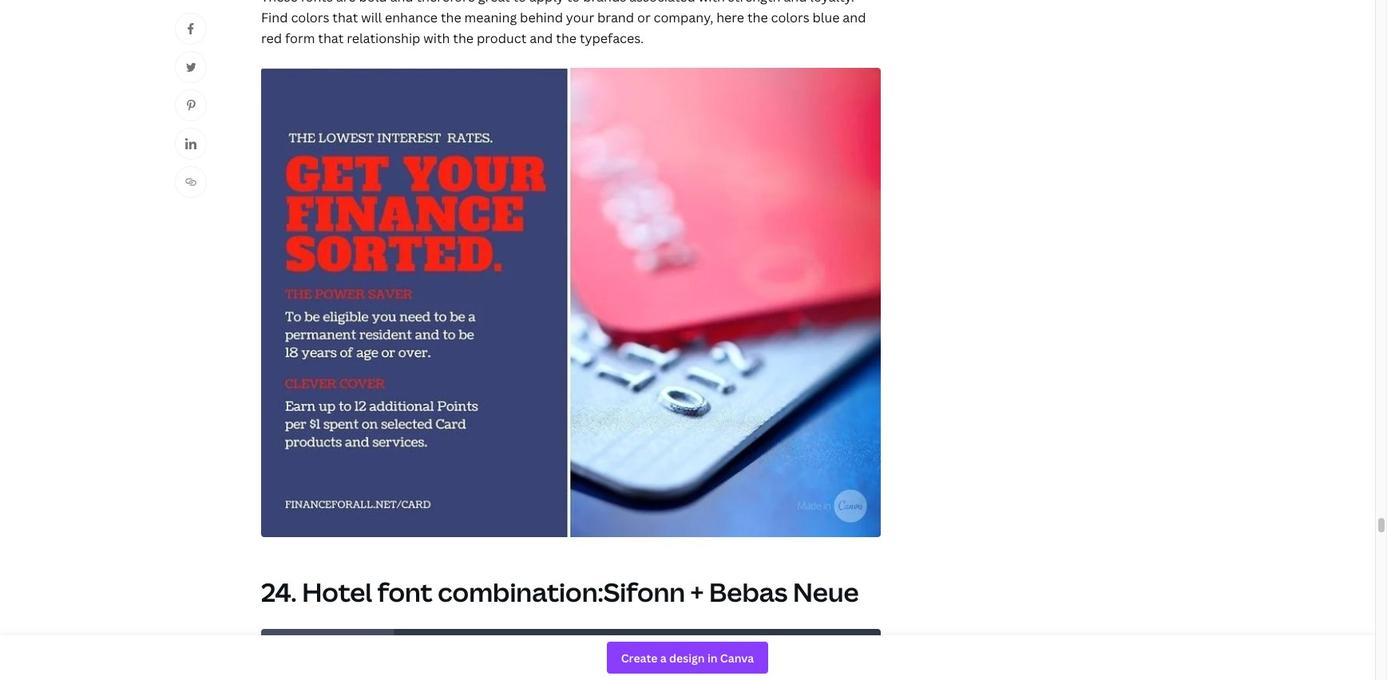 Task type: describe. For each thing, give the bounding box(es) containing it.
1 colors from the left
[[291, 9, 329, 26]]

great
[[478, 0, 510, 6]]

and left loyalty.
[[784, 0, 807, 6]]

are
[[336, 0, 356, 6]]

product
[[477, 29, 527, 47]]

company,
[[654, 9, 713, 26]]

these
[[261, 0, 298, 6]]

24. hotel font combination:sifonn + bebas neue
[[261, 575, 859, 609]]

24.
[[261, 575, 297, 609]]

behind
[[520, 9, 563, 26]]

the down meaning on the left top of the page
[[453, 29, 474, 47]]

bold
[[359, 0, 387, 6]]

or
[[637, 9, 651, 26]]

and up enhance
[[390, 0, 413, 6]]

associated
[[629, 0, 695, 6]]

+
[[690, 575, 704, 609]]

will
[[361, 9, 382, 26]]

relationship
[[347, 29, 420, 47]]

apply
[[529, 0, 564, 6]]

neue
[[793, 575, 859, 609]]

therefore
[[416, 0, 475, 6]]

your
[[566, 9, 594, 26]]

font
[[378, 575, 433, 609]]

fonts
[[301, 0, 333, 6]]

brand
[[597, 9, 634, 26]]

brands
[[583, 0, 626, 6]]



Task type: vqa. For each thing, say whether or not it's contained in the screenshot.
Poster to the left
no



Task type: locate. For each thing, give the bounding box(es) containing it.
typefaces.
[[580, 29, 644, 47]]

enhance
[[385, 9, 438, 26]]

colors down fonts
[[291, 9, 329, 26]]

that
[[332, 9, 358, 26], [318, 29, 344, 47]]

the down therefore at top left
[[441, 9, 461, 26]]

2 colors from the left
[[771, 9, 809, 26]]

the down your
[[556, 29, 577, 47]]

2 to from the left
[[567, 0, 580, 6]]

meaning
[[464, 9, 517, 26]]

1 vertical spatial that
[[318, 29, 344, 47]]

form
[[285, 29, 315, 47]]

and down the behind
[[530, 29, 553, 47]]

0 vertical spatial with
[[699, 0, 725, 6]]

with down enhance
[[423, 29, 450, 47]]

loyalty.
[[810, 0, 854, 6]]

and
[[390, 0, 413, 6], [784, 0, 807, 6], [843, 9, 866, 26], [530, 29, 553, 47]]

colors left blue
[[771, 9, 809, 26]]

with
[[699, 0, 725, 6], [423, 29, 450, 47]]

blue
[[812, 9, 840, 26]]

red
[[261, 29, 282, 47]]

1 horizontal spatial colors
[[771, 9, 809, 26]]

that down are
[[332, 9, 358, 26]]

that right form
[[318, 29, 344, 47]]

to up your
[[567, 0, 580, 6]]

find
[[261, 9, 288, 26]]

1 vertical spatial with
[[423, 29, 450, 47]]

1 horizontal spatial to
[[567, 0, 580, 6]]

0 horizontal spatial with
[[423, 29, 450, 47]]

0 horizontal spatial colors
[[291, 9, 329, 26]]

and down loyalty.
[[843, 9, 866, 26]]

1 horizontal spatial with
[[699, 0, 725, 6]]

combination:sifonn
[[438, 575, 685, 609]]

colors
[[291, 9, 329, 26], [771, 9, 809, 26]]

with up the here
[[699, 0, 725, 6]]

bebas
[[709, 575, 788, 609]]

to right great
[[513, 0, 526, 6]]

the
[[441, 9, 461, 26], [747, 9, 768, 26], [453, 29, 474, 47], [556, 29, 577, 47]]

here
[[716, 9, 744, 26]]

these fonts are bold and therefore great to apply to brands associated with strength and loyalty. find colors that will enhance the meaning behind your brand or company, here the colors blue and red form that relationship with the product and the typefaces.
[[261, 0, 866, 47]]

hotel
[[302, 575, 372, 609]]

0 vertical spatial that
[[332, 9, 358, 26]]

to
[[513, 0, 526, 6], [567, 0, 580, 6]]

1 to from the left
[[513, 0, 526, 6]]

0 horizontal spatial to
[[513, 0, 526, 6]]

strength
[[728, 0, 780, 6]]

the down strength
[[747, 9, 768, 26]]



